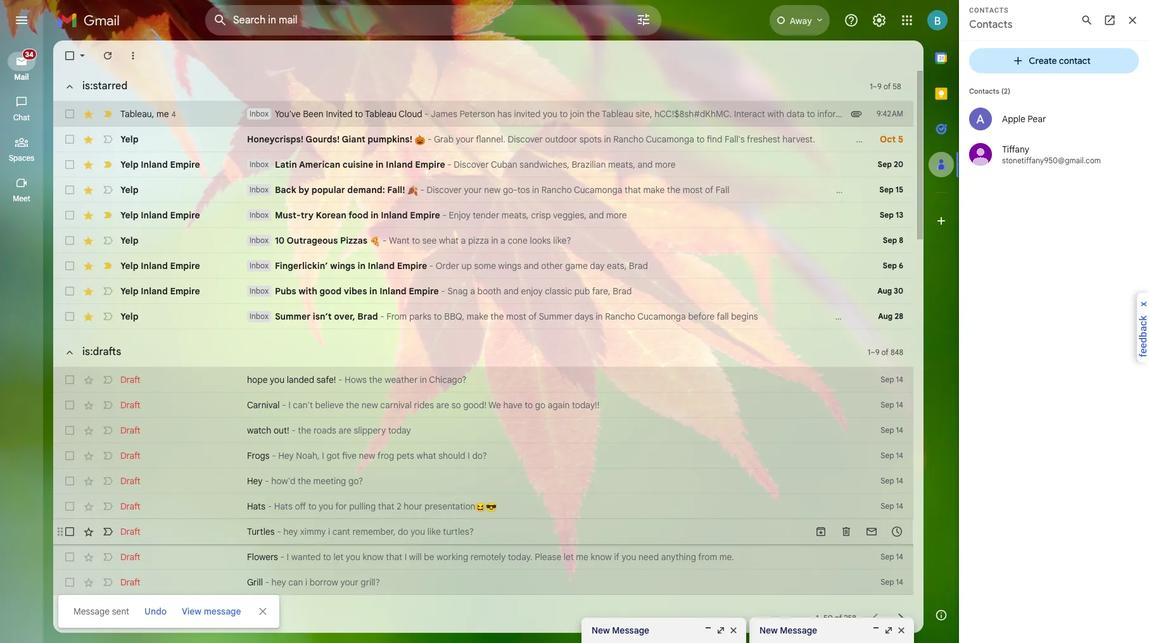Task type: vqa. For each thing, say whether or not it's contained in the screenshot.
Insert signature IMAGE
no



Task type: describe. For each thing, give the bounding box(es) containing it.
days
[[575, 311, 593, 322]]

- left the "snag" at left
[[441, 286, 445, 297]]

message for minimize "image" corresponding to first pop out 'icon' from left
[[612, 625, 649, 637]]

3 yelp from the top
[[120, 184, 139, 196]]

1 vertical spatial brad
[[613, 286, 632, 297]]

korean
[[316, 210, 346, 221]]

questions.
[[1090, 108, 1132, 120]]

popular
[[312, 184, 345, 196]]

14 for hey noah, i got five new frog pets what should i do?
[[896, 451, 903, 461]]

yelp inland empire for must-
[[120, 210, 200, 221]]

go
[[535, 400, 546, 411]]

make for bbq,
[[467, 311, 488, 322]]

interact
[[734, 108, 765, 120]]

do?
[[472, 450, 487, 462]]

to left find
[[696, 134, 705, 145]]

1 yelp from the top
[[120, 134, 139, 145]]

2 data from the left
[[952, 108, 971, 120]]

your up tender
[[464, 184, 482, 196]]

enjoy
[[449, 210, 470, 221]]

8 yelp from the top
[[120, 311, 139, 322]]

the down 'booth'
[[491, 311, 504, 322]]

meet
[[13, 194, 30, 203]]

search in mail image
[[209, 9, 232, 32]]

alert containing message sent
[[20, 29, 939, 628]]

- right 🎃 image on the left top of page
[[428, 134, 432, 145]]

from
[[387, 311, 407, 322]]

1 for is:starred
[[870, 81, 873, 91]]

your left grill?
[[340, 577, 358, 588]]

and left other
[[524, 260, 539, 272]]

your right the grab
[[456, 134, 474, 145]]

- down the grab
[[447, 159, 451, 170]]

the right believe on the bottom of page
[[346, 400, 359, 411]]

toolbar inside main content
[[808, 526, 910, 538]]

sep 14 for hey can i borrow your grill?
[[881, 578, 903, 587]]

roads
[[314, 425, 336, 436]]

the left fall͏
[[667, 184, 680, 196]]

draft for turtles - hey ximmy i cant remember, do you like turtles?
[[120, 526, 140, 538]]

weather
[[385, 374, 418, 386]]

can
[[288, 577, 303, 588]]

crisp
[[531, 210, 551, 221]]

1 vertical spatial me
[[576, 552, 588, 563]]

i left got on the bottom left of page
[[322, 450, 324, 462]]

to left answer
[[1029, 108, 1037, 120]]

giant
[[342, 134, 365, 145]]

frogs - hey noah, i got five new frog pets what should i do?
[[247, 450, 487, 462]]

settings image
[[872, 13, 887, 28]]

😎 image
[[486, 502, 497, 513]]

inbox for must-
[[250, 210, 269, 220]]

Search in mail search field
[[205, 5, 661, 35]]

view message
[[182, 606, 241, 618]]

0 vertical spatial with
[[767, 108, 784, 120]]

1 14 from the top
[[896, 375, 903, 385]]

0 horizontal spatial tableau
[[120, 108, 152, 119]]

site,
[[636, 108, 652, 120]]

me.
[[719, 552, 734, 563]]

back by popular demand: fall!
[[275, 184, 407, 196]]

inbox you've been invited to tableau cloud - james peterson has invited you to join the tableau site, hcc!$8sh#dkhmc.  interact with data to inform your decisions. customize data visualizations  to answer your questions. sha
[[250, 108, 1149, 120]]

flowers - i wanted to let you know that i will be working remotely today. please let  me know if you need anything from me.
[[247, 552, 734, 563]]

18 row from the top
[[53, 570, 913, 595]]

cant
[[332, 526, 350, 538]]

- right safe!
[[338, 374, 342, 386]]

sha
[[1134, 108, 1149, 120]]

game
[[565, 260, 588, 272]]

grab
[[434, 134, 454, 145]]

looks
[[530, 235, 551, 246]]

yelp inland empire for latin
[[120, 159, 200, 170]]

sep 13
[[880, 210, 903, 220]]

- left how'd
[[265, 476, 269, 487]]

6 yelp from the top
[[120, 260, 139, 272]]

in right pizza
[[491, 235, 498, 246]]

1 horizontal spatial tableau
[[365, 108, 397, 120]]

- right out! at the bottom of the page
[[292, 425, 296, 436]]

0 vertical spatial me
[[156, 108, 169, 119]]

1 vertical spatial that
[[378, 501, 394, 512]]

fall's
[[725, 134, 745, 145]]

new for 2nd pop out 'icon'
[[760, 625, 778, 637]]

😆 image
[[475, 502, 486, 513]]

– for is:drafts
[[870, 347, 875, 357]]

to left "bbq,"
[[434, 311, 442, 322]]

17 row from the top
[[53, 545, 913, 570]]

oct 5
[[880, 134, 903, 145]]

5 yelp from the top
[[120, 235, 139, 246]]

cuban
[[491, 159, 517, 170]]

0 vertical spatial rancho
[[613, 134, 644, 145]]

2 vertical spatial new
[[359, 450, 375, 462]]

hey for hey can i borrow your grill?
[[272, 577, 286, 588]]

hope
[[247, 374, 268, 386]]

is:drafts button
[[57, 340, 126, 365]]

and left enjoy at the top left of page
[[504, 286, 519, 297]]

isn't
[[313, 311, 332, 322]]

0 vertical spatial cucamonga
[[646, 134, 694, 145]]

2 yelp from the top
[[120, 159, 139, 170]]

1 vertical spatial what
[[417, 450, 436, 462]]

yelp inland empire for fingerlickin'
[[120, 260, 200, 272]]

safe!
[[317, 374, 336, 386]]

2 horizontal spatial a
[[501, 235, 505, 246]]

2 pop out image from the left
[[884, 626, 894, 636]]

15 row from the top
[[53, 494, 913, 519]]

if
[[614, 552, 619, 563]]

is:drafts
[[82, 346, 121, 359]]

grill - hey can i borrow your grill?
[[247, 577, 380, 588]]

14 for how'd the meeting go?
[[896, 476, 903, 486]]

how'd
[[271, 476, 295, 487]]

honeycrisps!
[[247, 134, 303, 145]]

34 link
[[8, 49, 37, 71]]

to left join
[[560, 108, 568, 120]]

up
[[461, 260, 472, 272]]

visualizations
[[973, 108, 1026, 120]]

sep 14 for hey noah, i got five new frog pets what should i do?
[[881, 451, 903, 461]]

14 for hey can i borrow your grill?
[[896, 578, 903, 587]]

your right 'inform'
[[846, 108, 863, 120]]

to right invited on the left top of page
[[355, 108, 363, 120]]

8 row from the top
[[53, 279, 913, 304]]

2 vertical spatial that
[[386, 552, 402, 563]]

order
[[436, 260, 459, 272]]

be
[[424, 552, 434, 563]]

we
[[488, 400, 501, 411]]

the right hows on the left of page
[[369, 374, 382, 386]]

outrageous
[[287, 235, 338, 246]]

of down enjoy at the top left of page
[[528, 311, 537, 322]]

0 vertical spatial are
[[436, 400, 449, 411]]

turtles?
[[443, 526, 474, 538]]

inbox must-try korean food in inland empire - enjoy tender meats, crisp veggies, and more ͏ ͏ ͏ ͏ ͏ ͏ ͏ ͏ ͏ ͏ ͏ ͏ ͏ ͏ ͏ ͏  ͏ ͏ ͏ ͏ ͏ ͏ ͏ ͏ ͏ ͏ ͏ ͏ ͏ ͏ ͏ ͏ ͏ ͏ ͏ ͏ ͏ ͏ ͏ ͏ ͏ ͏ ͏ ͏ ͏ ͏ ͏ ͏ ͏ ͏ ͏ ͏ ͏ ͏  ͏ ͏ ͏ ͏ ͏ ͏ ͏ ͏ ͏ ͏ ͏ ͏ ͏ ͏ ͏ ͏ ͏ ͏ ͏ ͏ ͏ ͏ ͏ ͏ ͏
[[250, 210, 806, 221]]

navigation containing mail
[[0, 41, 44, 644]]

mail heading
[[0, 72, 43, 82]]

- left can't
[[282, 400, 286, 411]]

12 row from the top
[[53, 418, 913, 443]]

of left 58
[[884, 81, 891, 91]]

sep 14 for i wanted to let you know that i will be working remotely today. please let  me know if you need anything from me.
[[881, 552, 903, 562]]

you right hope
[[270, 374, 284, 386]]

american
[[299, 159, 340, 170]]

4 row from the top
[[53, 177, 913, 203]]

in up vibes
[[358, 260, 365, 272]]

aug for from parks to bbq, make the most of summer days in rancho cucamonga before  fall begins͏ ͏ ͏ ͏ ͏ ͏͏ ͏ ͏ ͏ ͏ ͏͏ ͏ ͏ ͏ ͏ ͏͏ ͏ ͏ ͏ ͏ ͏͏ ͏ ͏ ͏ ͏ ͏͏ ͏ ͏ ͏ ͏  ͏͏ ͏ ͏ ͏ ͏ ͏͏ ͏ ͏ ͏ ͏ ͏͏ ͏ ͏ ͏ ͏ ͏͏ ͏ ͏ ͏ ͏ ͏͏ ͏ ͏
[[878, 312, 893, 321]]

some
[[474, 260, 496, 272]]

2 vertical spatial rancho
[[605, 311, 635, 322]]

the left roads
[[298, 425, 311, 436]]

- right 🍂 icon
[[420, 184, 424, 196]]

today.
[[508, 552, 532, 563]]

i left can't
[[288, 400, 291, 411]]

10 row from the top
[[53, 367, 913, 393]]

1 sep 14 from the top
[[881, 375, 903, 385]]

side panel section
[[924, 41, 959, 633]]

2 vertical spatial discover
[[427, 184, 462, 196]]

and up - discover your new go-tos in rancho cucamonga that make the most of fall͏ ͏  ͏ ͏ ͏ ͏͏ ͏ ͏ ͏ ͏ ͏͏ ͏ ͏ ͏ ͏ ͏͏ ͏ ͏ ͏ ͏ ͏͏ ͏ ͏ ͏ ͏ ͏͏ ͏ ͏ ͏ ͏ ͏͏ ͏ ͏ ͏ ͏ ͏͏  ͏ ͏ ͏ ͏ ͏͏ ͏ ͏ ͏ ͏ ͏͏ ͏ ͏ ͏ ͏ ͏͏ ͏ ͏ ͏ ͏ ͏͏ ͏ ͏ ͏ ͏
[[638, 159, 653, 170]]

1 for is:drafts
[[868, 347, 870, 357]]

28
[[895, 312, 903, 321]]

1 vertical spatial discover
[[454, 159, 489, 170]]

- left order
[[429, 260, 433, 272]]

0 vertical spatial that
[[625, 184, 641, 196]]

- right turtles
[[277, 526, 281, 538]]

i left will
[[405, 552, 407, 563]]

draft for grill - hey can i borrow your grill?
[[120, 577, 140, 588]]

you've
[[275, 108, 301, 120]]

and right veggies,
[[589, 210, 604, 221]]

1 horizontal spatial hey
[[278, 450, 294, 462]]

- up turtles
[[268, 501, 272, 512]]

borrow
[[310, 577, 338, 588]]

brazilian
[[572, 159, 606, 170]]

1 wings from the left
[[330, 260, 355, 272]]

1 hats from the left
[[247, 501, 266, 512]]

- right cloud
[[425, 108, 429, 120]]

snag
[[447, 286, 468, 297]]

main content containing is:starred
[[53, 41, 1149, 644]]

advanced search options image
[[631, 7, 656, 32]]

8
[[899, 236, 903, 245]]

1 vertical spatial rancho
[[541, 184, 572, 196]]

2 sep 14 from the top
[[881, 400, 903, 410]]

close image for first pop out 'icon' from left
[[728, 626, 739, 636]]

i left wanted
[[287, 552, 289, 563]]

draft for frogs - hey noah, i got five new frog pets what should i do?
[[120, 450, 140, 462]]

undo alert
[[139, 601, 172, 623]]

848
[[891, 347, 903, 357]]

9 row from the top
[[53, 304, 913, 329]]

support image
[[844, 13, 859, 28]]

7 yelp from the top
[[120, 286, 139, 297]]

working
[[437, 552, 468, 563]]

message sent
[[73, 606, 129, 618]]

0 horizontal spatial are
[[339, 425, 352, 436]]

1 vertical spatial meats,
[[502, 210, 529, 221]]

- right 🍕 image
[[383, 235, 387, 246]]

yelp inland empire for pubs
[[120, 286, 200, 297]]

believe
[[315, 400, 344, 411]]

chicago?
[[429, 374, 467, 386]]

good!
[[463, 400, 487, 411]]

veggies,
[[553, 210, 587, 221]]

sep 20
[[878, 160, 903, 169]]

0 horizontal spatial a
[[461, 235, 466, 246]]

1 know from the left
[[363, 552, 384, 563]]

grill
[[247, 577, 263, 588]]

you right do
[[411, 526, 425, 538]]

of left fall͏
[[705, 184, 713, 196]]

classic
[[545, 286, 572, 297]]

to left see
[[412, 235, 420, 246]]

- right flowers
[[280, 552, 284, 563]]

oct
[[880, 134, 896, 145]]

five
[[342, 450, 357, 462]]

undo
[[144, 606, 167, 618]]

1 pop out image from the left
[[716, 626, 726, 636]]

tender
[[473, 210, 499, 221]]

of left 848
[[881, 347, 889, 357]]

in right vibes
[[369, 286, 377, 297]]

demand:
[[347, 184, 385, 196]]

11 row from the top
[[53, 393, 913, 418]]

back
[[275, 184, 296, 196]]

inbox left sent
[[70, 612, 97, 625]]

most for fall͏
[[683, 184, 703, 196]]

- hats off to you for pulling that 2 hour presentation
[[266, 501, 475, 512]]

new message for minimize "image" corresponding to first pop out 'icon' from left
[[592, 625, 649, 637]]

in right food
[[371, 210, 379, 221]]

fingerlickin'
[[275, 260, 328, 272]]

parks
[[409, 311, 431, 322]]

customize
[[908, 108, 950, 120]]

5 row from the top
[[53, 203, 913, 228]]



Task type: locate. For each thing, give the bounding box(es) containing it.
0 horizontal spatial close image
[[728, 626, 739, 636]]

spaces heading
[[0, 153, 43, 163]]

row down flannel.
[[53, 152, 913, 177]]

0 horizontal spatial with
[[299, 286, 317, 297]]

meats,
[[608, 159, 635, 170], [502, 210, 529, 221]]

want
[[389, 235, 410, 246]]

you right if
[[622, 552, 636, 563]]

tableau , me 4
[[120, 108, 176, 119]]

0 vertical spatial most
[[683, 184, 703, 196]]

1 vertical spatial cucamonga
[[574, 184, 622, 196]]

1 horizontal spatial are
[[436, 400, 449, 411]]

new message for minimize "image" corresponding to 2nd pop out 'icon'
[[760, 625, 817, 637]]

1 vertical spatial most
[[506, 311, 526, 322]]

0 vertical spatial meats,
[[608, 159, 635, 170]]

1 horizontal spatial pop out image
[[884, 626, 894, 636]]

hour
[[404, 501, 422, 512]]

new
[[484, 184, 501, 196], [362, 400, 378, 411], [359, 450, 375, 462]]

0 vertical spatial 9
[[877, 81, 882, 91]]

to right 'off'
[[308, 501, 316, 512]]

most for summer
[[506, 311, 526, 322]]

3 sep 14 from the top
[[881, 426, 903, 435]]

4 draft from the top
[[120, 450, 140, 462]]

1 horizontal spatial message
[[612, 625, 649, 637]]

in right cuisine
[[376, 159, 384, 170]]

2 new message from the left
[[760, 625, 817, 637]]

5 sep 14 from the top
[[881, 476, 903, 486]]

minimize image for 2nd pop out 'icon'
[[871, 626, 881, 636]]

are left so
[[436, 400, 449, 411]]

summer
[[275, 311, 311, 322], [539, 311, 572, 322]]

inbox for pubs
[[250, 286, 269, 296]]

0 horizontal spatial me
[[156, 108, 169, 119]]

2 close image from the left
[[896, 626, 906, 636]]

5
[[898, 134, 903, 145]]

inbox for summer
[[250, 312, 269, 321]]

inbox left "you've"
[[250, 109, 269, 118]]

enjoy
[[521, 286, 543, 297]]

inland
[[141, 159, 168, 170], [386, 159, 413, 170], [141, 210, 168, 221], [381, 210, 408, 221], [141, 260, 168, 272], [368, 260, 395, 272], [141, 286, 168, 297], [380, 286, 407, 297]]

fall!
[[387, 184, 405, 196]]

view
[[182, 606, 201, 618]]

1 horizontal spatial most
[[683, 184, 703, 196]]

the right how'd
[[298, 476, 311, 487]]

- right grill
[[265, 577, 269, 588]]

14 for hats off to you for pulling that 2 hour presentation
[[896, 502, 903, 511]]

empire
[[170, 159, 200, 170], [415, 159, 445, 170], [170, 210, 200, 221], [410, 210, 440, 221], [170, 260, 200, 272], [397, 260, 427, 272], [170, 286, 200, 297], [409, 286, 439, 297]]

6 14 from the top
[[896, 502, 903, 511]]

is:starred
[[82, 80, 128, 92]]

0 vertical spatial 1
[[870, 81, 873, 91]]

5 draft from the top
[[120, 476, 140, 487]]

- left from
[[380, 311, 384, 322]]

new up the slippery
[[362, 400, 378, 411]]

go-
[[503, 184, 517, 196]]

most down inbox pubs with good vibes in inland empire - snag a booth and enjoy classic pub fare, brad ͏ ͏ ͏ ͏ ͏ ͏ ͏ ͏ ͏ ͏ ͏ ͏ ͏ ͏ ͏  ͏ ͏ ͏ ͏ ͏ ͏ ͏ ͏ ͏ ͏ ͏ ͏ ͏ ͏ ͏ ͏ ͏ ͏ ͏ ͏ ͏ ͏ ͏ ͏ ͏ ͏ ͏ ͏ ͏ ͏ ͏ ͏ ͏ ͏ ͏ ͏ ͏ ͏  ͏ ͏ ͏ ͏ ͏ ͏ ͏ ͏ ͏ ͏ ͏ ͏ ͏ ͏ ͏ ͏ ͏ ͏ ͏ ͏ ͏ ͏ ͏ ͏ ͏
[[506, 311, 526, 322]]

minimize image
[[703, 626, 713, 636], [871, 626, 881, 636]]

meeting
[[313, 476, 346, 487]]

inbox inside inbox you've been invited to tableau cloud - james peterson has invited you to join the tableau site, hcc!$8sh#dkhmc.  interact with data to inform your decisions. customize data visualizations  to answer your questions. sha
[[250, 109, 269, 118]]

1 horizontal spatial let
[[564, 552, 574, 563]]

20
[[894, 160, 903, 169]]

0 horizontal spatial meats,
[[502, 210, 529, 221]]

row down some
[[53, 279, 913, 304]]

draft for flowers - i wanted to let you know that i will be working remotely today. please let  me know if you need anything from me.
[[120, 552, 140, 563]]

pizzas
[[340, 235, 367, 246]]

in right spots
[[604, 134, 611, 145]]

the
[[587, 108, 600, 120], [667, 184, 680, 196], [491, 311, 504, 322], [369, 374, 382, 386], [346, 400, 359, 411], [298, 425, 311, 436], [298, 476, 311, 487]]

inbox for fingerlickin'
[[250, 261, 269, 270]]

2 vertical spatial cucamonga
[[637, 311, 686, 322]]

13 row from the top
[[53, 443, 913, 469]]

0 vertical spatial aug
[[878, 286, 892, 296]]

1 horizontal spatial what
[[439, 235, 459, 246]]

brad
[[629, 260, 648, 272], [613, 286, 632, 297], [357, 311, 378, 322]]

have
[[503, 400, 522, 411]]

0 horizontal spatial summer
[[275, 311, 311, 322]]

with right interact
[[767, 108, 784, 120]]

1 vertical spatial hey
[[247, 476, 263, 487]]

0 horizontal spatial make
[[467, 311, 488, 322]]

1 horizontal spatial more
[[655, 159, 676, 170]]

that
[[625, 184, 641, 196], [378, 501, 394, 512], [386, 552, 402, 563]]

0 vertical spatial what
[[439, 235, 459, 246]]

to right wanted
[[323, 552, 331, 563]]

what right pets
[[417, 450, 436, 462]]

1 horizontal spatial i
[[328, 526, 330, 538]]

try
[[301, 210, 314, 221]]

i
[[288, 400, 291, 411], [322, 450, 324, 462], [468, 450, 470, 462], [287, 552, 289, 563], [405, 552, 407, 563]]

inbox inside inbox pubs with good vibes in inland empire - snag a booth and enjoy classic pub fare, brad ͏ ͏ ͏ ͏ ͏ ͏ ͏ ͏ ͏ ͏ ͏ ͏ ͏ ͏ ͏  ͏ ͏ ͏ ͏ ͏ ͏ ͏ ͏ ͏ ͏ ͏ ͏ ͏ ͏ ͏ ͏ ͏ ͏ ͏ ͏ ͏ ͏ ͏ ͏ ͏ ͏ ͏ ͏ ͏ ͏ ͏ ͏ ͏ ͏ ͏ ͏ ͏ ͏  ͏ ͏ ͏ ͏ ͏ ͏ ͏ ͏ ͏ ͏ ͏ ͏ ͏ ͏ ͏ ͏ ͏ ͏ ͏ ͏ ͏ ͏ ͏ ͏ ͏
[[250, 286, 269, 296]]

0 horizontal spatial data
[[787, 108, 805, 120]]

,
[[152, 108, 154, 119]]

1 left 58
[[870, 81, 873, 91]]

1 let from the left
[[333, 552, 343, 563]]

i for can
[[305, 577, 307, 588]]

inbox fingerlickin' wings in inland empire - order up some wings and other game day eats, brad ͏ ͏ ͏ ͏ ͏ ͏ ͏ ͏ ͏ ͏ ͏ ͏ ͏  ͏ ͏ ͏ ͏ ͏ ͏ ͏ ͏ ͏ ͏ ͏ ͏ ͏ ͏ ͏ ͏ ͏ ͏ ͏ ͏ ͏ ͏ ͏ ͏ ͏ ͏ ͏ ͏ ͏ ͏ ͏ ͏ ͏ ͏ ͏ ͏ ͏ ͏  ͏ ͏ ͏ ͏ ͏ ͏ ͏ ͏ ͏ ͏ ͏ ͏ ͏ ͏ ͏ ͏ ͏ ͏ ͏ ͏ ͏ ͏ ͏ ͏ ͏
[[250, 260, 820, 272]]

inbox left pubs at the top of the page
[[250, 286, 269, 296]]

- want to see what a pizza in a cone looks like? ͏ ͏ ͏ ͏ ͏ ͏ ͏ ͏ ͏ ͏͏ ͏ ͏ ͏ ͏  ͏͏ ͏ ͏ ͏ ͏ ͏ ͏ ͏ ͏ ͏ ͏͏ ͏ ͏ ͏ ͏ ͏ ͏ ͏ ͏ ͏ ͏͏ ͏ ͏ ͏ ͏ ͏ ͏ ͏ ͏ ͏ ͏͏ ͏ ͏ ͏ ͏ ͏  ͏ ͏ ͏ ͏ ͏ ͏ ͏ ͏ ͏ ͏ ͏ ͏ ͏ ͏ ͏ ͏ ͏ ͏ ͏ ͏ ͏ ͏͏ ͏ ͏
[[380, 235, 739, 246]]

0 vertical spatial new
[[484, 184, 501, 196]]

new message
[[592, 625, 649, 637], [760, 625, 817, 637]]

you left for
[[319, 501, 333, 512]]

message
[[204, 606, 241, 618]]

1 vertical spatial make
[[467, 311, 488, 322]]

2 summer from the left
[[539, 311, 572, 322]]

1 vertical spatial more
[[606, 210, 627, 221]]

9:42 am
[[877, 109, 903, 118]]

͏
[[815, 134, 817, 145], [817, 134, 820, 145], [820, 134, 822, 145], [822, 134, 824, 145], [826, 134, 829, 145], [829, 134, 831, 145], [831, 134, 833, 145], [833, 134, 836, 145], [838, 134, 840, 145], [840, 134, 842, 145], [842, 134, 845, 145], [845, 134, 847, 145], [849, 134, 851, 145], [851, 134, 854, 145], [854, 134, 856, 145], [856, 134, 858, 145], [861, 134, 863, 145], [863, 134, 865, 145], [865, 134, 867, 145], [867, 134, 870, 145], [872, 134, 874, 145], [874, 134, 876, 145], [876, 134, 879, 145], [879, 134, 881, 145], [883, 134, 886, 145], [885, 134, 888, 145], [888, 134, 890, 145], [890, 134, 892, 145], [895, 134, 897, 145], [897, 134, 899, 145], [899, 134, 901, 145], [901, 134, 904, 145], [906, 134, 908, 145], [908, 134, 910, 145], [910, 134, 913, 145], [913, 134, 915, 145], [917, 134, 920, 145], [676, 159, 678, 170], [678, 159, 680, 170], [680, 159, 683, 170], [682, 159, 685, 170], [685, 159, 687, 170], [687, 159, 689, 170], [689, 159, 692, 170], [692, 159, 694, 170], [694, 159, 696, 170], [696, 159, 698, 170], [698, 159, 701, 170], [701, 159, 703, 170], [703, 159, 705, 170], [705, 159, 707, 170], [707, 159, 710, 170], [710, 159, 712, 170], [712, 159, 714, 170], [714, 159, 717, 170], [717, 159, 719, 170], [719, 159, 721, 170], [721, 159, 723, 170], [723, 159, 726, 170], [726, 159, 728, 170], [728, 159, 730, 170], [730, 159, 732, 170], [732, 159, 735, 170], [735, 159, 737, 170], [737, 159, 739, 170], [739, 159, 742, 170], [742, 159, 744, 170], [744, 159, 746, 170], [746, 159, 748, 170], [748, 159, 751, 170], [751, 159, 753, 170], [753, 159, 755, 170], [755, 159, 757, 170], [757, 159, 760, 170], [760, 159, 762, 170], [762, 159, 764, 170], [764, 159, 767, 170], [766, 159, 769, 170], [769, 159, 771, 170], [771, 159, 773, 170], [773, 159, 776, 170], [776, 159, 778, 170], [778, 159, 780, 170], [780, 159, 782, 170], [782, 159, 785, 170], [785, 159, 787, 170], [787, 159, 789, 170], [789, 159, 791, 170], [791, 159, 794, 170], [794, 159, 796, 170], [796, 159, 798, 170], [798, 159, 801, 170], [801, 159, 803, 170], [803, 159, 805, 170], [805, 159, 807, 170], [807, 159, 810, 170], [810, 159, 812, 170], [812, 159, 814, 170], [814, 159, 816, 170], [816, 159, 819, 170], [819, 159, 821, 170], [821, 159, 823, 170], [823, 159, 826, 170], [826, 159, 828, 170], [828, 159, 830, 170], [830, 159, 832, 170], [832, 159, 835, 170], [835, 159, 837, 170], [837, 159, 839, 170], [839, 159, 841, 170], [841, 159, 844, 170], [729, 184, 732, 196], [732, 184, 734, 196], [734, 184, 736, 196], [736, 184, 738, 196], [741, 184, 743, 196], [743, 184, 745, 196], [745, 184, 748, 196], [748, 184, 750, 196], [752, 184, 754, 196], [754, 184, 757, 196], [757, 184, 759, 196], [759, 184, 761, 196], [763, 184, 766, 196], [766, 184, 768, 196], [768, 184, 770, 196], [770, 184, 773, 196], [775, 184, 777, 196], [777, 184, 779, 196], [779, 184, 782, 196], [782, 184, 784, 196], [786, 184, 788, 196], [788, 184, 791, 196], [791, 184, 793, 196], [793, 184, 795, 196], [797, 184, 800, 196], [800, 184, 802, 196], [802, 184, 804, 196], [804, 184, 807, 196], [809, 184, 811, 196], [811, 184, 813, 196], [813, 184, 816, 196], [816, 184, 818, 196], [820, 184, 822, 196], [822, 184, 825, 196], [825, 184, 827, 196], [827, 184, 829, 196], [832, 184, 834, 196], [834, 184, 836, 196], [836, 184, 838, 196], [838, 184, 841, 196], [843, 184, 845, 196], [845, 184, 847, 196], [847, 184, 850, 196], [850, 184, 852, 196], [854, 184, 857, 196], [857, 184, 859, 196], [859, 184, 861, 196], [861, 184, 863, 196], [627, 210, 629, 221], [629, 210, 631, 221], [631, 210, 634, 221], [634, 210, 636, 221], [636, 210, 638, 221], [638, 210, 641, 221], [641, 210, 643, 221], [643, 210, 645, 221], [645, 210, 647, 221], [647, 210, 650, 221], [650, 210, 652, 221], [652, 210, 654, 221], [654, 210, 656, 221], [656, 210, 659, 221], [659, 210, 661, 221], [661, 210, 663, 221], [663, 210, 666, 221], [666, 210, 668, 221], [668, 210, 670, 221], [670, 210, 672, 221], [672, 210, 675, 221], [675, 210, 677, 221], [677, 210, 679, 221], [679, 210, 681, 221], [681, 210, 684, 221], [684, 210, 686, 221], [686, 210, 688, 221], [688, 210, 691, 221], [690, 210, 693, 221], [693, 210, 695, 221], [695, 210, 697, 221], [697, 210, 700, 221], [700, 210, 702, 221], [702, 210, 704, 221], [704, 210, 706, 221], [706, 210, 709, 221], [709, 210, 711, 221], [711, 210, 713, 221], [713, 210, 715, 221], [715, 210, 718, 221], [718, 210, 720, 221], [720, 210, 722, 221], [722, 210, 725, 221], [725, 210, 727, 221], [727, 210, 729, 221], [729, 210, 731, 221], [731, 210, 734, 221], [734, 210, 736, 221], [736, 210, 738, 221], [738, 210, 740, 221], [740, 210, 743, 221], [743, 210, 745, 221], [745, 210, 747, 221], [747, 210, 750, 221], [750, 210, 752, 221], [752, 210, 754, 221], [754, 210, 756, 221], [756, 210, 759, 221], [759, 210, 761, 221], [761, 210, 763, 221], [763, 210, 765, 221], [765, 210, 768, 221], [768, 210, 770, 221], [770, 210, 772, 221], [772, 210, 775, 221], [774, 210, 777, 221], [777, 210, 779, 221], [779, 210, 781, 221], [781, 210, 784, 221], [784, 210, 786, 221], [786, 210, 788, 221], [788, 210, 790, 221], [790, 210, 793, 221], [793, 210, 795, 221], [795, 210, 797, 221], [797, 210, 799, 221], [799, 210, 802, 221], [802, 210, 804, 221], [804, 210, 806, 221], [571, 235, 573, 246], [573, 235, 576, 246], [576, 235, 578, 246], [578, 235, 580, 246], [580, 235, 583, 246], [582, 235, 585, 246], [585, 235, 587, 246], [587, 235, 589, 246], [589, 235, 592, 246], [594, 235, 596, 246], [596, 235, 598, 246], [598, 235, 601, 246], [601, 235, 603, 246], [605, 235, 607, 246], [607, 235, 610, 246], [610, 235, 612, 246], [612, 235, 614, 246], [614, 235, 617, 246], [617, 235, 619, 246], [619, 235, 621, 246], [621, 235, 623, 246], [623, 235, 626, 246], [628, 235, 630, 246], [630, 235, 632, 246], [632, 235, 635, 246], [635, 235, 637, 246], [637, 235, 639, 246], [639, 235, 642, 246], [642, 235, 644, 246], [644, 235, 646, 246], [646, 235, 648, 246], [651, 235, 653, 246], [653, 235, 655, 246], [655, 235, 657, 246], [657, 235, 660, 246], [660, 235, 662, 246], [662, 235, 664, 246], [664, 235, 667, 246], [667, 235, 669, 246], [669, 235, 671, 246], [673, 235, 676, 246], [676, 235, 678, 246], [678, 235, 680, 246], [680, 235, 682, 246], [682, 235, 685, 246], [685, 235, 687, 246], [687, 235, 689, 246], [689, 235, 691, 246], [691, 235, 694, 246], [694, 235, 696, 246], [696, 235, 698, 246], [698, 235, 701, 246], [701, 235, 703, 246], [703, 235, 705, 246], [705, 235, 707, 246], [707, 235, 710, 246], [710, 235, 712, 246], [712, 235, 714, 246], [714, 235, 716, 246], [716, 235, 719, 246], [719, 235, 721, 246], [721, 235, 723, 246], [723, 235, 726, 246], [726, 235, 728, 246], [728, 235, 730, 246], [730, 235, 732, 246], [735, 235, 737, 246], [737, 235, 739, 246], [648, 260, 650, 272], [650, 260, 652, 272], [652, 260, 655, 272], [655, 260, 657, 272], [657, 260, 659, 272], [659, 260, 662, 272], [662, 260, 664, 272], [664, 260, 666, 272], [666, 260, 668, 272], [668, 260, 671, 272], [671, 260, 673, 272], [673, 260, 675, 272], [675, 260, 677, 272], [677, 260, 680, 272], [680, 260, 682, 272], [682, 260, 684, 272], [684, 260, 687, 272], [687, 260, 689, 272], [689, 260, 691, 272], [691, 260, 693, 272], [693, 260, 696, 272], [696, 260, 698, 272], [698, 260, 700, 272], [700, 260, 702, 272], [702, 260, 705, 272], [705, 260, 707, 272], [707, 260, 709, 272], [709, 260, 711, 272], [711, 260, 714, 272], [714, 260, 716, 272], [716, 260, 718, 272], [718, 260, 721, 272], [721, 260, 723, 272], [723, 260, 725, 272], [725, 260, 727, 272], [727, 260, 730, 272], [730, 260, 732, 272], [732, 260, 734, 272], [734, 260, 736, 272], [736, 260, 739, 272], [739, 260, 741, 272], [741, 260, 743, 272], [743, 260, 746, 272], [746, 260, 748, 272], [748, 260, 750, 272], [750, 260, 752, 272], [752, 260, 755, 272], [755, 260, 757, 272], [757, 260, 759, 272], [759, 260, 761, 272], [761, 260, 764, 272], [764, 260, 766, 272], [766, 260, 768, 272], [768, 260, 771, 272], [771, 260, 773, 272], [773, 260, 775, 272], [775, 260, 777, 272], [777, 260, 780, 272], [780, 260, 782, 272], [782, 260, 784, 272], [784, 260, 786, 272], [786, 260, 789, 272], [789, 260, 791, 272], [791, 260, 793, 272], [793, 260, 796, 272], [795, 260, 798, 272], [798, 260, 800, 272], [800, 260, 802, 272], [802, 260, 805, 272], [805, 260, 807, 272], [807, 260, 809, 272], [809, 260, 811, 272], [811, 260, 814, 272], [814, 260, 816, 272], [816, 260, 818, 272], [818, 260, 820, 272], [632, 286, 634, 297], [634, 286, 636, 297], [636, 286, 639, 297], [639, 286, 641, 297], [641, 286, 643, 297], [643, 286, 645, 297], [645, 286, 648, 297], [648, 286, 650, 297], [650, 286, 652, 297], [652, 286, 654, 297], [654, 286, 657, 297], [657, 286, 659, 297], [659, 286, 661, 297], [661, 286, 664, 297], [664, 286, 666, 297], [666, 286, 668, 297], [668, 286, 670, 297], [670, 286, 673, 297], [673, 286, 675, 297], [675, 286, 677, 297], [677, 286, 679, 297], [679, 286, 682, 297], [682, 286, 684, 297], [684, 286, 686, 297], [686, 286, 689, 297], [689, 286, 691, 297], [691, 286, 693, 297], [693, 286, 695, 297], [695, 286, 698, 297], [698, 286, 700, 297], [700, 286, 702, 297], [702, 286, 704, 297], [704, 286, 707, 297], [707, 286, 709, 297], [709, 286, 711, 297], [711, 286, 713, 297], [713, 286, 716, 297], [716, 286, 718, 297], [718, 286, 720, 297], [720, 286, 723, 297], [723, 286, 725, 297], [725, 286, 727, 297], [727, 286, 729, 297], [729, 286, 732, 297], [732, 286, 734, 297], [734, 286, 736, 297], [736, 286, 738, 297], [738, 286, 741, 297], [741, 286, 743, 297], [743, 286, 745, 297], [745, 286, 748, 297], [748, 286, 750, 297], [750, 286, 752, 297], [752, 286, 754, 297], [754, 286, 757, 297], [757, 286, 759, 297], [759, 286, 761, 297], [761, 286, 763, 297], [763, 286, 766, 297], [766, 286, 768, 297], [768, 286, 770, 297], [770, 286, 773, 297], [773, 286, 775, 297], [775, 286, 777, 297], [777, 286, 779, 297], [779, 286, 782, 297], [782, 286, 784, 297], [784, 286, 786, 297], [786, 286, 788, 297], [788, 286, 791, 297], [791, 286, 793, 297], [793, 286, 795, 297], [795, 286, 797, 297], [797, 286, 800, 297], [800, 286, 802, 297], [802, 286, 804, 297], [804, 286, 807, 297], [807, 286, 809, 297], [758, 311, 760, 322], [760, 311, 763, 322], [763, 311, 765, 322], [765, 311, 767, 322], [769, 311, 772, 322], [772, 311, 774, 322], [774, 311, 776, 322], [776, 311, 778, 322], [781, 311, 783, 322], [783, 311, 785, 322], [785, 311, 788, 322], [788, 311, 790, 322], [792, 311, 794, 322], [794, 311, 797, 322], [797, 311, 799, 322], [799, 311, 801, 322], [803, 311, 806, 322], [806, 311, 808, 322], [808, 311, 810, 322], [810, 311, 813, 322], [815, 311, 817, 322], [817, 311, 819, 322], [819, 311, 822, 322], [822, 311, 824, 322], [826, 311, 828, 322], [828, 311, 831, 322], [831, 311, 833, 322], [833, 311, 835, 322], [838, 311, 840, 322], [840, 311, 842, 322], [842, 311, 844, 322], [844, 311, 847, 322], [849, 311, 851, 322], [851, 311, 853, 322], [853, 311, 856, 322], [856, 311, 858, 322], [860, 311, 862, 322], [862, 311, 865, 322], [865, 311, 867, 322], [867, 311, 869, 322], [872, 311, 874, 322], [874, 311, 876, 322]]

0 horizontal spatial new message
[[592, 625, 649, 637]]

what
[[439, 235, 459, 246], [417, 450, 436, 462]]

7 row from the top
[[53, 253, 913, 279]]

hey left can on the left
[[272, 577, 286, 588]]

inbox inside inbox must-try korean food in inland empire - enjoy tender meats, crisp veggies, and more ͏ ͏ ͏ ͏ ͏ ͏ ͏ ͏ ͏ ͏ ͏ ͏ ͏ ͏ ͏ ͏  ͏ ͏ ͏ ͏ ͏ ͏ ͏ ͏ ͏ ͏ ͏ ͏ ͏ ͏ ͏ ͏ ͏ ͏ ͏ ͏ ͏ ͏ ͏ ͏ ͏ ͏ ͏ ͏ ͏ ͏ ͏ ͏ ͏ ͏ ͏ ͏ ͏ ͏  ͏ ͏ ͏ ͏ ͏ ͏ ͏ ͏ ͏ ͏ ͏ ͏ ͏ ͏ ͏ ͏ ͏ ͏ ͏ ͏ ͏ ͏ ͏ ͏ ͏
[[250, 210, 269, 220]]

3 yelp inland empire from the top
[[120, 260, 200, 272]]

sep 15
[[879, 185, 903, 194]]

you down turtles - hey ximmy i cant remember, do you like turtles?
[[346, 552, 360, 563]]

inbox inside "inbox summer isn't over, brad - from parks to bbq, make the most of summer days in rancho cucamonga before  fall begins͏ ͏ ͏ ͏ ͏ ͏͏ ͏ ͏ ͏ ͏ ͏͏ ͏ ͏ ͏ ͏ ͏͏ ͏ ͏ ͏ ͏ ͏͏ ͏ ͏ ͏ ͏ ͏͏ ͏ ͏ ͏ ͏  ͏͏ ͏ ͏ ͏ ͏ ͏͏ ͏ ͏ ͏ ͏ ͏͏ ͏ ͏ ͏ ͏ ͏͏ ͏ ͏ ͏ ͏ ͏͏ ͏ ͏"
[[250, 312, 269, 321]]

0 horizontal spatial more
[[606, 210, 627, 221]]

2 horizontal spatial tableau
[[602, 108, 633, 120]]

me right ,
[[156, 108, 169, 119]]

1 vertical spatial –
[[870, 347, 875, 357]]

over,
[[334, 311, 355, 322]]

16 row from the top
[[53, 519, 913, 545]]

cone
[[508, 235, 528, 246]]

in right the days
[[596, 311, 603, 322]]

invited
[[326, 108, 353, 120]]

6 sep 14 from the top
[[881, 502, 903, 511]]

cucamonga down brazilian
[[574, 184, 622, 196]]

navigation
[[0, 41, 44, 644]]

1 horizontal spatial close image
[[896, 626, 906, 636]]

you right invited
[[543, 108, 557, 120]]

gmail image
[[57, 8, 126, 33]]

2 know from the left
[[591, 552, 612, 563]]

inbox pubs with good vibes in inland empire - snag a booth and enjoy classic pub fare, brad ͏ ͏ ͏ ͏ ͏ ͏ ͏ ͏ ͏ ͏ ͏ ͏ ͏ ͏ ͏  ͏ ͏ ͏ ͏ ͏ ͏ ͏ ͏ ͏ ͏ ͏ ͏ ͏ ͏ ͏ ͏ ͏ ͏ ͏ ͏ ͏ ͏ ͏ ͏ ͏ ͏ ͏ ͏ ͏ ͏ ͏ ͏ ͏ ͏ ͏ ͏ ͏ ͏  ͏ ͏ ͏ ͏ ͏ ͏ ͏ ͏ ͏ ͏ ͏ ͏ ͏ ͏ ͏ ͏ ͏ ͏ ͏ ͏ ͏ ͏ ͏ ͏ ͏
[[250, 286, 809, 297]]

1 vertical spatial new
[[362, 400, 378, 411]]

watch out! - the roads are slippery today
[[247, 425, 411, 436]]

draft
[[120, 374, 140, 386], [120, 400, 140, 411], [120, 425, 140, 436], [120, 450, 140, 462], [120, 476, 140, 487], [120, 501, 140, 512], [120, 526, 140, 538], [120, 552, 140, 563], [120, 577, 140, 588]]

1 horizontal spatial wings
[[498, 260, 521, 272]]

make down - grab your flannel. discover outdoor spots in rancho cucamonga to find  fall's freshest harvest.͏ ͏ ͏ ͏ ͏ ͏͏ ͏ ͏ ͏ ͏ ͏͏ ͏ ͏ ͏ ͏ ͏͏ ͏ ͏ ͏ ͏ ͏͏ ͏ ͏ ͏  ͏ ͏͏ ͏ ͏ ͏ ͏ ͏͏ ͏ ͏ ͏ ͏ ͏͏ ͏ ͏ ͏ ͏ ͏͏ ͏ ͏ ͏ ͏ ͏͏ ͏
[[643, 184, 665, 196]]

cloud
[[399, 108, 422, 120]]

meats, up cone
[[502, 210, 529, 221]]

1 left 50
[[816, 614, 819, 623]]

row up good!
[[53, 367, 913, 393]]

wings down pizzas
[[330, 260, 355, 272]]

14 for the roads are slippery today
[[896, 426, 903, 435]]

sep 14 for hats off to you for pulling that 2 hour presentation
[[881, 502, 903, 511]]

1 horizontal spatial data
[[952, 108, 971, 120]]

1 vertical spatial aug
[[878, 312, 893, 321]]

for
[[335, 501, 347, 512]]

0 horizontal spatial let
[[333, 552, 343, 563]]

7 draft from the top
[[120, 526, 140, 538]]

hcc!$8sh#dkhmc.
[[654, 108, 732, 120]]

remember,
[[352, 526, 396, 538]]

2 yelp inland empire from the top
[[120, 210, 200, 221]]

0 vertical spatial discover
[[508, 134, 543, 145]]

brad right fare,
[[613, 286, 632, 297]]

data up harvest.͏
[[787, 108, 805, 120]]

0 horizontal spatial hey
[[247, 476, 263, 487]]

None checkbox
[[63, 133, 76, 146], [63, 184, 76, 196], [63, 285, 76, 298], [63, 374, 76, 386], [63, 399, 76, 412], [63, 424, 76, 437], [63, 450, 76, 462], [63, 500, 76, 513], [63, 526, 76, 538], [63, 551, 76, 564], [63, 576, 76, 589], [63, 133, 76, 146], [63, 184, 76, 196], [63, 285, 76, 298], [63, 374, 76, 386], [63, 399, 76, 412], [63, 424, 76, 437], [63, 450, 76, 462], [63, 500, 76, 513], [63, 526, 76, 538], [63, 551, 76, 564], [63, 576, 76, 589]]

row up spots
[[53, 101, 1149, 127]]

8 14 from the top
[[896, 578, 903, 587]]

0 horizontal spatial most
[[506, 311, 526, 322]]

chat heading
[[0, 113, 43, 123]]

4 yelp from the top
[[120, 210, 139, 221]]

cucamonga left the before
[[637, 311, 686, 322]]

6 draft from the top
[[120, 501, 140, 512]]

6 row from the top
[[53, 228, 913, 253]]

to left 'inform'
[[807, 108, 815, 120]]

toolbar
[[808, 526, 910, 538]]

hey for hey ximmy i cant remember, do you like turtles?
[[283, 526, 298, 538]]

inbox left back
[[250, 185, 269, 194]]

aug 28
[[878, 312, 903, 321]]

2 new from the left
[[760, 625, 778, 637]]

tos
[[517, 184, 530, 196]]

🍕 image
[[370, 236, 380, 247]]

1 horizontal spatial a
[[470, 286, 475, 297]]

more image
[[127, 49, 139, 62]]

inbox left must-
[[250, 210, 269, 220]]

discover down invited
[[508, 134, 543, 145]]

1 vertical spatial with
[[299, 286, 317, 297]]

draft for hope you landed safe! - hows the weather in chicago?
[[120, 374, 140, 386]]

1 new message from the left
[[592, 625, 649, 637]]

1 vertical spatial 9
[[875, 347, 880, 357]]

cucamonga down hcc!$8sh#dkhmc.
[[646, 134, 694, 145]]

1 vertical spatial hey
[[272, 577, 286, 588]]

4 sep 14 from the top
[[881, 451, 903, 461]]

out!
[[274, 425, 289, 436]]

pets
[[396, 450, 414, 462]]

pulling
[[349, 501, 376, 512]]

sep 14 for how'd the meeting go?
[[881, 476, 903, 486]]

rides
[[414, 400, 434, 411]]

34
[[25, 50, 34, 59]]

9 for is:drafts
[[875, 347, 880, 357]]

data right customize
[[952, 108, 971, 120]]

draft for watch out! - the roads are slippery today
[[120, 425, 140, 436]]

1 horizontal spatial with
[[767, 108, 784, 120]]

see
[[422, 235, 437, 246]]

0 vertical spatial hey
[[283, 526, 298, 538]]

row down chicago?
[[53, 393, 913, 418]]

hey left noah,
[[278, 450, 294, 462]]

0 horizontal spatial message
[[73, 606, 110, 618]]

turtles
[[247, 526, 275, 538]]

1 close image from the left
[[728, 626, 739, 636]]

4 14 from the top
[[896, 451, 903, 461]]

Search in mail text field
[[233, 14, 601, 27]]

meats, up - discover your new go-tos in rancho cucamonga that make the most of fall͏ ͏  ͏ ͏ ͏ ͏͏ ͏ ͏ ͏ ͏ ͏͏ ͏ ͏ ͏ ͏ ͏͏ ͏ ͏ ͏ ͏ ͏͏ ͏ ͏ ͏ ͏ ͏͏ ͏ ͏ ͏ ͏ ͏͏ ͏ ͏ ͏ ͏ ͏͏  ͏ ͏ ͏ ͏ ͏͏ ͏ ͏ ͏ ͏ ͏͏ ͏ ͏ ͏ ͏ ͏͏ ͏ ͏ ͏ ͏ ͏͏ ͏ ͏ ͏ ͏
[[608, 159, 635, 170]]

1 horizontal spatial make
[[643, 184, 665, 196]]

0 horizontal spatial hats
[[247, 501, 266, 512]]

booth
[[477, 286, 501, 297]]

14 for i wanted to let you know that i will be working remotely today. please let  me know if you need anything from me.
[[896, 552, 903, 562]]

row down remotely
[[53, 570, 913, 595]]

rancho
[[613, 134, 644, 145], [541, 184, 572, 196], [605, 311, 635, 322]]

more down - discover your new go-tos in rancho cucamonga that make the most of fall͏ ͏  ͏ ͏ ͏ ͏͏ ͏ ͏ ͏ ͏ ͏͏ ͏ ͏ ͏ ͏ ͏͏ ͏ ͏ ͏ ͏ ͏͏ ͏ ͏ ͏ ͏ ͏͏ ͏ ͏ ͏ ͏ ͏͏ ͏ ͏ ͏ ͏ ͏͏  ͏ ͏ ͏ ͏ ͏͏ ͏ ͏ ͏ ͏ ͏͏ ͏ ͏ ͏ ͏ ͏͏ ͏ ͏ ͏ ͏ ͏͏ ͏ ͏ ͏ ͏
[[606, 210, 627, 221]]

– for is:starred
[[873, 81, 877, 91]]

flowers
[[247, 552, 278, 563]]

inbox inside inbox fingerlickin' wings in inland empire - order up some wings and other game day eats, brad ͏ ͏ ͏ ͏ ͏ ͏ ͏ ͏ ͏ ͏ ͏ ͏ ͏  ͏ ͏ ͏ ͏ ͏ ͏ ͏ ͏ ͏ ͏ ͏ ͏ ͏ ͏ ͏ ͏ ͏ ͏ ͏ ͏ ͏ ͏ ͏ ͏ ͏ ͏ ͏ ͏ ͏ ͏ ͏ ͏ ͏ ͏ ͏ ͏ ͏ ͏  ͏ ͏ ͏ ͏ ͏ ͏ ͏ ͏ ͏ ͏ ͏ ͏ ͏ ͏ ͏ ͏ ͏ ͏ ͏ ͏ ͏ ͏ ͏ ͏ ͏
[[250, 261, 269, 270]]

1 horizontal spatial me
[[576, 552, 588, 563]]

mail
[[14, 72, 29, 82]]

row
[[53, 101, 1149, 127], [53, 127, 920, 152], [53, 152, 913, 177], [53, 177, 913, 203], [53, 203, 913, 228], [53, 228, 913, 253], [53, 253, 913, 279], [53, 279, 913, 304], [53, 304, 913, 329], [53, 367, 913, 393], [53, 393, 913, 418], [53, 418, 913, 443], [53, 443, 913, 469], [53, 469, 913, 494], [53, 494, 913, 519], [53, 519, 913, 545], [53, 545, 913, 570], [53, 570, 913, 595]]

1 minimize image from the left
[[703, 626, 713, 636]]

1 horizontal spatial summer
[[539, 311, 572, 322]]

aug left the 30
[[878, 286, 892, 296]]

discover down flannel.
[[454, 159, 489, 170]]

8 draft from the top
[[120, 552, 140, 563]]

close image
[[728, 626, 739, 636], [896, 626, 906, 636]]

8 sep 14 from the top
[[881, 578, 903, 587]]

slippery
[[354, 425, 386, 436]]

2 row from the top
[[53, 127, 920, 152]]

1 – 9 of 58
[[870, 81, 901, 91]]

None checkbox
[[63, 49, 76, 62], [63, 108, 76, 120], [63, 158, 76, 171], [63, 209, 76, 222], [63, 234, 76, 247], [63, 260, 76, 272], [63, 310, 76, 323], [63, 475, 76, 488], [63, 49, 76, 62], [63, 108, 76, 120], [63, 158, 76, 171], [63, 209, 76, 222], [63, 234, 76, 247], [63, 260, 76, 272], [63, 310, 76, 323], [63, 475, 76, 488]]

summer down pubs at the top of the page
[[275, 311, 311, 322]]

are
[[436, 400, 449, 411], [339, 425, 352, 436]]

brad right eats,
[[629, 260, 648, 272]]

row up turtles?
[[53, 494, 913, 519]]

1 horizontal spatial minimize image
[[871, 626, 881, 636]]

3 row from the top
[[53, 152, 913, 177]]

0 vertical spatial brad
[[629, 260, 648, 272]]

7 14 from the top
[[896, 552, 903, 562]]

inbox for you've
[[250, 109, 269, 118]]

with right pubs at the top of the page
[[299, 286, 317, 297]]

row containing tableau
[[53, 101, 1149, 127]]

1 50
[[816, 614, 833, 623]]

carnival - i can't believe the new carnival rides are so good! we have to go again  today!!
[[247, 400, 599, 411]]

to left the go
[[525, 400, 533, 411]]

1 summer from the left
[[275, 311, 311, 322]]

0 horizontal spatial minimize image
[[703, 626, 713, 636]]

make for that
[[643, 184, 665, 196]]

inbox left 10
[[250, 236, 269, 245]]

1 new from the left
[[592, 625, 610, 637]]

– left 848
[[870, 347, 875, 357]]

9 draft from the top
[[120, 577, 140, 588]]

eats,
[[607, 260, 627, 272]]

remotely
[[471, 552, 506, 563]]

freshest
[[747, 134, 780, 145]]

wings right some
[[498, 260, 521, 272]]

inbox for latin
[[250, 160, 269, 169]]

landed
[[287, 374, 314, 386]]

draft for carnival - i can't believe the new carnival rides are so good! we have to go again  today!!
[[120, 400, 140, 411]]

ximmy
[[300, 526, 326, 538]]

in
[[604, 134, 611, 145], [376, 159, 384, 170], [532, 184, 539, 196], [371, 210, 379, 221], [491, 235, 498, 246], [358, 260, 365, 272], [369, 286, 377, 297], [596, 311, 603, 322], [420, 374, 427, 386]]

1 vertical spatial i
[[305, 577, 307, 588]]

brad right over,
[[357, 311, 378, 322]]

aug left 28
[[878, 312, 893, 321]]

0 horizontal spatial what
[[417, 450, 436, 462]]

4 yelp inland empire from the top
[[120, 286, 200, 297]]

off
[[295, 501, 306, 512]]

minimize image for first pop out 'icon' from left
[[703, 626, 713, 636]]

🍂 image
[[407, 186, 418, 196]]

been
[[303, 108, 324, 120]]

discover
[[508, 134, 543, 145], [454, 159, 489, 170], [427, 184, 462, 196]]

i left cant at the left bottom
[[328, 526, 330, 538]]

1 yelp inland empire from the top
[[120, 159, 200, 170]]

2 horizontal spatial message
[[780, 625, 817, 637]]

hey down frogs
[[247, 476, 263, 487]]

refresh image
[[101, 49, 114, 62]]

0 horizontal spatial pop out image
[[716, 626, 726, 636]]

2 wings from the left
[[498, 260, 521, 272]]

2 hats from the left
[[274, 501, 293, 512]]

i left do?
[[468, 450, 470, 462]]

14 row from the top
[[53, 469, 913, 494]]

your right answer
[[1070, 108, 1088, 120]]

rancho down site,
[[613, 134, 644, 145]]

5 14 from the top
[[896, 476, 903, 486]]

summer down classic
[[539, 311, 572, 322]]

6
[[899, 261, 903, 270]]

message for minimize "image" corresponding to 2nd pop out 'icon'
[[780, 625, 817, 637]]

main menu image
[[14, 13, 29, 28]]

9 left 58
[[877, 81, 882, 91]]

1 horizontal spatial new message
[[760, 625, 817, 637]]

the right join
[[587, 108, 600, 120]]

tab list
[[924, 41, 959, 598]]

a left cone
[[501, 235, 505, 246]]

4
[[171, 109, 176, 119]]

1 draft from the top
[[120, 374, 140, 386]]

discover up enjoy
[[427, 184, 462, 196]]

1 horizontal spatial new
[[760, 625, 778, 637]]

0 vertical spatial make
[[643, 184, 665, 196]]

sep 8
[[883, 236, 903, 245]]

0 horizontal spatial know
[[363, 552, 384, 563]]

to
[[355, 108, 363, 120], [560, 108, 568, 120], [807, 108, 815, 120], [1029, 108, 1037, 120], [696, 134, 705, 145], [412, 235, 420, 246], [434, 311, 442, 322], [525, 400, 533, 411], [308, 501, 316, 512], [323, 552, 331, 563]]

1 data from the left
[[787, 108, 805, 120]]

got
[[326, 450, 340, 462]]

draft for hey - how'd the meeting go?
[[120, 476, 140, 487]]

pop out image
[[716, 626, 726, 636], [884, 626, 894, 636]]

🎃 image
[[415, 135, 425, 146]]

1 horizontal spatial know
[[591, 552, 612, 563]]

2 vertical spatial 1
[[816, 614, 819, 623]]

sep 14 for the roads are slippery today
[[881, 426, 903, 435]]

spaces
[[9, 153, 34, 163]]

main content
[[53, 41, 1149, 644]]

other
[[541, 260, 563, 272]]

row down good!
[[53, 443, 913, 469]]

meet heading
[[0, 194, 43, 204]]

in right the tos
[[532, 184, 539, 196]]

row up tender
[[53, 177, 913, 203]]

2 draft from the top
[[120, 400, 140, 411]]

- right frogs
[[272, 450, 276, 462]]

in right weather
[[420, 374, 427, 386]]

tableau left 4
[[120, 108, 152, 119]]

1 row from the top
[[53, 101, 1149, 127]]

3 14 from the top
[[896, 426, 903, 435]]

most left fall͏
[[683, 184, 703, 196]]

1 vertical spatial are
[[339, 425, 352, 436]]

honeycrisps! gourds! giant pumpkins!
[[247, 134, 415, 145]]

inbox inside inbox latin american cuisine in inland empire - discover cuban sandwiches, brazilian meats, and more ͏ ͏ ͏ ͏ ͏ ͏ ͏ ͏ ͏ ͏ ͏  ͏ ͏ ͏ ͏ ͏ ͏ ͏ ͏ ͏ ͏ ͏ ͏ ͏ ͏ ͏ ͏ ͏ ͏ ͏ ͏ ͏ ͏ ͏ ͏ ͏ ͏ ͏ ͏ ͏ ͏ ͏ ͏ ͏ ͏ ͏ ͏ ͏ ͏  ͏ ͏ ͏ ͏ ͏ ͏ ͏ ͏ ͏ ͏ ͏ ͏ ͏ ͏ ͏ ͏ ͏ ͏ ͏ ͏ ͏ ͏ ͏ ͏ ͏
[[250, 160, 269, 169]]

carnival
[[247, 400, 280, 411]]

has attachment image
[[850, 108, 863, 120]]

2 vertical spatial brad
[[357, 311, 378, 322]]

2 minimize image from the left
[[871, 626, 881, 636]]

1 vertical spatial 1
[[868, 347, 870, 357]]

inbox left 'isn't'
[[250, 312, 269, 321]]

row down 😆 icon
[[53, 519, 913, 545]]

by
[[299, 184, 309, 196]]

2 14 from the top
[[896, 400, 903, 410]]

0 vertical spatial i
[[328, 526, 330, 538]]

3 draft from the top
[[120, 425, 140, 436]]

make right "bbq,"
[[467, 311, 488, 322]]

row down do?
[[53, 469, 913, 494]]

-
[[425, 108, 429, 120], [428, 134, 432, 145], [447, 159, 451, 170], [420, 184, 424, 196], [442, 210, 447, 221], [383, 235, 387, 246], [429, 260, 433, 272], [441, 286, 445, 297], [380, 311, 384, 322], [338, 374, 342, 386], [282, 400, 286, 411], [292, 425, 296, 436], [272, 450, 276, 462], [265, 476, 269, 487], [268, 501, 272, 512], [277, 526, 281, 538], [280, 552, 284, 563], [265, 577, 269, 588]]

0 horizontal spatial i
[[305, 577, 307, 588]]

0 horizontal spatial wings
[[330, 260, 355, 272]]

9 left 848
[[875, 347, 880, 357]]

0 vertical spatial more
[[655, 159, 676, 170]]

0 horizontal spatial new
[[592, 625, 610, 637]]

- left enjoy
[[442, 210, 447, 221]]

- grab your flannel. discover outdoor spots in rancho cucamonga to find  fall's freshest harvest.͏ ͏ ͏ ͏ ͏ ͏͏ ͏ ͏ ͏ ͏ ͏͏ ͏ ͏ ͏ ͏ ͏͏ ͏ ͏ ͏ ͏ ͏͏ ͏ ͏ ͏  ͏ ͏͏ ͏ ͏ ͏ ͏ ͏͏ ͏ ͏ ͏ ͏ ͏͏ ͏ ͏ ͏ ͏ ͏͏ ͏ ͏ ͏ ͏ ͏͏ ͏
[[425, 134, 920, 145]]

do
[[398, 526, 408, 538]]

1 horizontal spatial meats,
[[608, 159, 635, 170]]

7 sep 14 from the top
[[881, 552, 903, 562]]

aug for snag a booth and enjoy classic pub fare, brad ͏ ͏ ͏ ͏ ͏ ͏ ͏ ͏ ͏ ͏ ͏ ͏ ͏ ͏ ͏  ͏ ͏ ͏ ͏ ͏ ͏ ͏ ͏ ͏ ͏ ͏ ͏ ͏ ͏ ͏ ͏ ͏ ͏ ͏ ͏ ͏ ͏ ͏ ͏ ͏ ͏ ͏ ͏ ͏ ͏ ͏ ͏ ͏ ͏ ͏ ͏ ͏ ͏  ͏ ͏ ͏ ͏ ͏ ͏ ͏ ͏ ͏ ͏ ͏ ͏ ͏ ͏ ͏ ͏ ͏ ͏ ͏ ͏ ͏ ͏ ͏ ͏ ͏
[[878, 286, 892, 296]]

9 for is:starred
[[877, 81, 882, 91]]

latin
[[275, 159, 297, 170]]

0 vertical spatial –
[[873, 81, 877, 91]]

alert
[[20, 29, 939, 628]]

2 let from the left
[[564, 552, 574, 563]]

i for ximmy
[[328, 526, 330, 538]]

0 vertical spatial hey
[[278, 450, 294, 462]]

a
[[461, 235, 466, 246], [501, 235, 505, 246], [470, 286, 475, 297]]

new for first pop out 'icon' from left
[[592, 625, 610, 637]]

close image for 2nd pop out 'icon'
[[896, 626, 906, 636]]

1 horizontal spatial hats
[[274, 501, 293, 512]]



